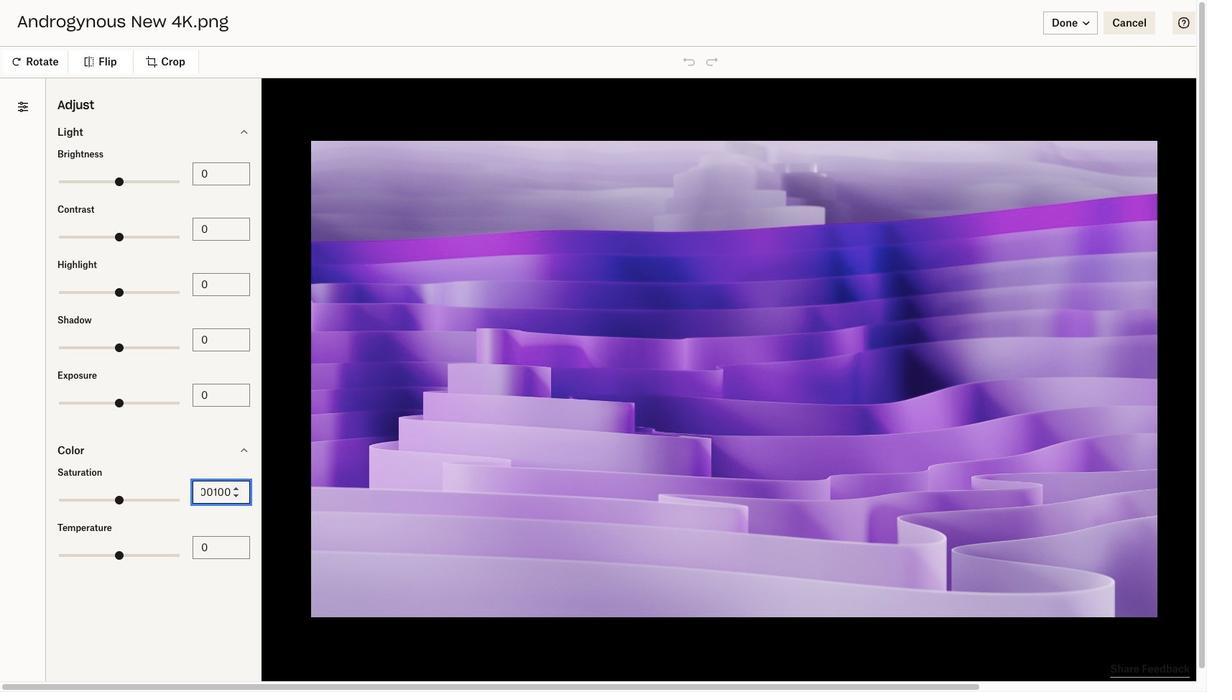 Task type: locate. For each thing, give the bounding box(es) containing it.
dialog
[[0, 0, 1207, 692]]

image - pridewallpaper.png 12/5/2023, 2:22:29 pm image
[[922, 271, 1042, 391]]

list item
[[0, 115, 172, 144]]

image - 06-yellow_dm-4k.png 12/5/2023, 2:19:53 pm image
[[922, 517, 1042, 637]]

None range field
[[59, 180, 180, 183], [59, 235, 180, 238], [59, 291, 180, 294], [59, 346, 180, 349], [59, 401, 180, 404], [59, 499, 180, 501], [59, 554, 180, 557], [59, 180, 180, 183], [59, 235, 180, 238], [59, 291, 180, 294], [59, 346, 180, 349], [59, 401, 180, 404], [59, 499, 180, 501], [59, 554, 180, 557]]

image - 05-orange_dm-4k.png 12/5/2023, 2:19:50 pm image
[[1045, 517, 1165, 637]]

image - greenblue.png 12/5/2023, 2:23:30 pm image
[[307, 271, 427, 391]]

0 horizontal spatial tab list
[[184, 201, 425, 224]]

image - aromanticasexual_4k.png 12/5/2023, 2:21:57 pm image
[[307, 394, 427, 514]]

1 horizontal spatial tab list
[[442, 201, 603, 224]]

image - transfeminine_4k.png 12/5/2023, 2:22:40 pm image
[[799, 271, 919, 391]]

image - demifluidnew_4k.png 12/5/2023, 2:23:22 pm image
[[430, 271, 550, 391]]

image - 07-green_blue_dm-4k.png 12/5/2023, 2:19:26 pm image
[[676, 640, 796, 692]]

None number field
[[201, 166, 241, 182], [201, 221, 241, 237], [201, 276, 241, 292], [201, 332, 241, 348], [201, 387, 241, 403], [201, 484, 241, 500], [201, 539, 241, 555], [201, 166, 241, 182], [201, 221, 241, 237], [201, 276, 241, 292], [201, 332, 241, 348], [201, 387, 241, 403], [201, 484, 241, 500], [201, 539, 241, 555]]

tab list
[[184, 201, 425, 224], [442, 201, 603, 224]]

list
[[0, 78, 172, 298]]

1 tab list from the left
[[184, 201, 425, 224]]

alert
[[0, 0, 1207, 29]]

group
[[0, 329, 172, 472]]

image - 03-devhome_dm-4k.png 12/5/2023, 2:19:35 pm image
[[430, 640, 550, 692]]

image - 02-green_blue_dm-4k.png 12/5/2023, 2:20:17 pm image
[[184, 517, 304, 637]]

2 tab list from the left
[[442, 201, 603, 224]]

image - androgynous new 4k.png 12/5/2023, 2:22:18 pm image
[[1045, 271, 1165, 391]]

image - 03-devhome_lm-4k.png 12/5/2023, 2:19:43 pm image
[[307, 640, 427, 692]]

Photo Zoom Slider range field
[[652, 212, 745, 213]]

image - 04-pink_orange_dm-4k.png 12/5/2023, 2:20:04 pm image
[[553, 517, 673, 637]]

image - multisexual_4k.png 12/5/2023, 2:22:11 pm image
[[184, 394, 304, 514]]

image - 08-green_blue_dm-4k.png 12/5/2023, 2:19:30 pm image
[[553, 640, 673, 692]]

image - 02-wave_dm-4k.png 12/5/2023, 2:19:13 pm image
[[1045, 640, 1165, 692]]



Task type: describe. For each thing, give the bounding box(es) containing it.
image - 05-orange_lm-4k.png 12/5/2023, 2:19:45 pm image
[[184, 640, 304, 692]]

image - 01-purple_lm-4k.png 12/5/2023, 2:20:08 pm image
[[430, 517, 550, 637]]

image - multigender_4k.png 12/5/2023, 2:20:59 pm image
[[676, 394, 796, 514]]

image - sapphic_4k.png 12/5/2023, 2:21:12 pm image
[[553, 394, 673, 514]]

image - aspec_4k.png 12/5/2023, 2:22:55 pm image
[[676, 271, 796, 391]]

image - 03-blue_purple_lm-4k.png 12/5/2023, 2:20:22 pm image
[[922, 394, 1042, 514]]

image - 01-purple_dm-4k.png 12/5/2023, 2:20:21 pm image
[[1045, 394, 1165, 514]]

image - transmasculine_4k.png 12/5/2023, 2:23:06 pm image
[[553, 271, 673, 391]]

image - 03-blue_purple_dm-4k.png 12/5/2023, 2:20:29 pm image
[[799, 394, 919, 514]]

image - transneutral_4k.png 12/5/2023, 2:23:34 pm image
[[184, 271, 304, 391]]

image - diamoric_4k.png 12/5/2023, 2:21:27 pm image
[[430, 394, 550, 514]]

image - 08-green_blue_lm-4k.png 12/5/2023, 2:19:23 pm image
[[799, 640, 919, 692]]

image - 07-green_blue_lm-4k.png 12/5/2023, 2:19:16 pm image
[[922, 640, 1042, 692]]

image - 06-yellow_lm-4k.png 12/5/2023, 2:20:00 pm image
[[799, 517, 919, 637]]

dropbox image
[[11, 43, 40, 72]]

image - 02-green_blue_lm-4k.png 12/5/2023, 2:20:03 pm image
[[676, 517, 796, 637]]

image - 04-pink_orange_lm-4k.png 12/5/2023, 2:20:14 pm image
[[307, 517, 427, 637]]



Task type: vqa. For each thing, say whether or not it's contained in the screenshot.
"10," in the Store, share, manage, and collaborate on all your content in Dropbox Oct 10, 2023
no



